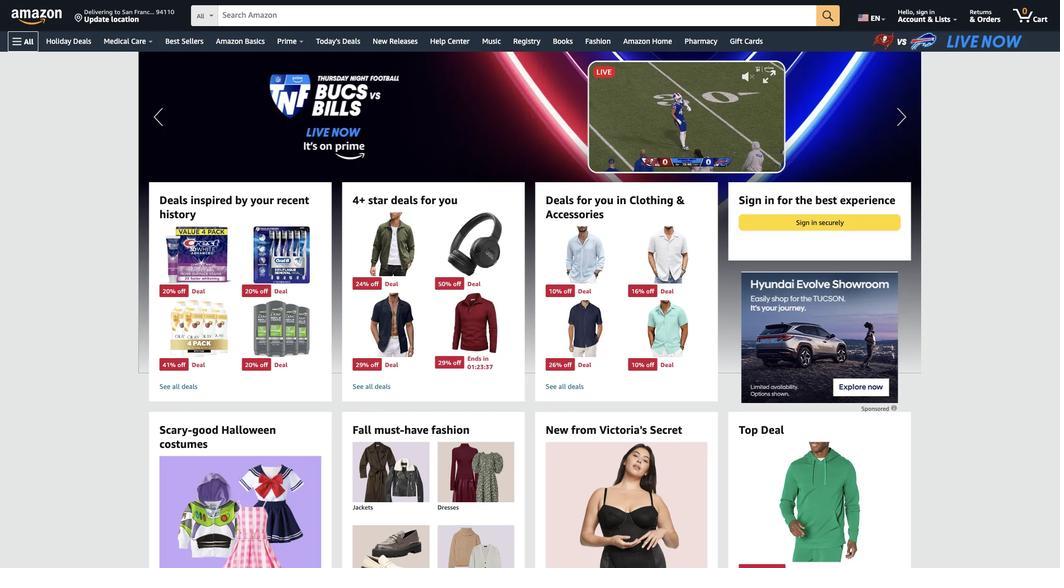 Task type: vqa. For each thing, say whether or not it's contained in the screenshot.
Today, at 5-6 PM — Austin
no



Task type: describe. For each thing, give the bounding box(es) containing it.
deal for oral-b crossaction all in one soft toothbrushes, deep plaque removal, 6 count image at the top
[[274, 287, 288, 294]]

victoria's secret model is wearing a black lace bodysuit shown against a hot pink background. image
[[528, 442, 726, 568]]

jackets image
[[343, 442, 440, 502]]

deals inside the deals for you in clothing & accessories
[[546, 193, 574, 206]]

update
[[84, 15, 109, 23]]

ends
[[468, 355, 482, 362]]

26% off
[[549, 361, 572, 368]]

costumes
[[160, 437, 208, 450]]

29% for 'coofandy men's casual pullover sweatshirt polo collar sweater napping inside red' image
[[438, 359, 452, 366]]

coofandy men's casual pullover sweatshirt polo collar sweater napping inside red image
[[435, 293, 515, 353]]

expand player image
[[763, 70, 776, 83]]

sponsored
[[862, 405, 891, 412]]

scary-
[[160, 423, 192, 436]]

deal for coofandy mens casual linen shirt short sleeve button down shirt summer beach hawaiian shirts light green image
[[661, 361, 674, 368]]

29% off for coofandy mens casual shirts short sleeve linen casual button down shirts for men fashion summer beach shirt regular fit navy blue - xxl image
[[356, 361, 379, 368]]

amazon for amazon basics
[[216, 37, 243, 45]]

today's
[[316, 37, 340, 45]]

fashion
[[432, 423, 470, 436]]

franc...
[[134, 8, 154, 15]]

all for 4+ star deals for you
[[366, 383, 373, 391]]

fashion link
[[579, 34, 617, 49]]

home
[[652, 37, 672, 45]]

off for coofandy men's short sleeve button up shirts lightweight cotton waffle knit t shirts white "image"
[[646, 287, 654, 294]]

deals right holiday at the left top of page
[[73, 37, 91, 45]]

amazon home
[[624, 37, 672, 45]]

scary-good halloween costumes
[[160, 423, 276, 450]]

20% for oral-b crossaction all in one soft toothbrushes, deep plaque removal, 6 count image at the top
[[245, 287, 258, 294]]

for inside the deals for you in clothing & accessories
[[577, 193, 592, 206]]

new releases
[[373, 37, 418, 45]]

basics
[[245, 37, 265, 45]]

fall
[[353, 423, 372, 436]]

sign for sign in for the best experience
[[739, 193, 762, 206]]

hello,
[[898, 8, 915, 15]]

deals for 4+ star deals for you
[[375, 383, 391, 391]]

help center
[[430, 37, 470, 45]]

in inside navigation navigation
[[930, 8, 935, 15]]

coofandy linen shirt for men blue casual long sleeve beach shirts lightweight summer button down shirt image
[[546, 226, 625, 283]]

all for deals for you in clothing & accessories
[[559, 383, 566, 391]]

medical care
[[104, 37, 146, 45]]

pharmacy
[[685, 37, 718, 45]]

dresses
[[438, 503, 459, 511]]

all inside button
[[24, 37, 34, 46]]

1 for from the left
[[421, 193, 436, 206]]

accessories
[[546, 207, 604, 220]]

cards
[[745, 37, 763, 45]]

new releases link
[[367, 34, 424, 49]]

san
[[122, 8, 133, 15]]

off for coofandy mens casual shirts short sleeve linen casual button down shirts for men fashion summer beach shirt regular fit navy blue - xxl image
[[371, 361, 379, 368]]

amazon home link
[[617, 34, 679, 49]]

cart
[[1033, 15, 1048, 23]]

prime video web player element
[[589, 62, 784, 172]]

50% off
[[438, 280, 461, 287]]

in inside the deals for you in clothing & accessories
[[617, 193, 627, 206]]

deals inspired by your recent history
[[160, 193, 309, 220]]

live
[[597, 68, 612, 76]]

26%
[[549, 361, 562, 368]]

location
[[111, 15, 139, 23]]

best sellers link
[[159, 34, 210, 49]]

inspired
[[191, 193, 232, 206]]

0
[[1023, 6, 1028, 16]]

delivering to san franc... 94110 update location
[[84, 8, 174, 23]]

24% off
[[356, 280, 379, 287]]

today's deals
[[316, 37, 360, 45]]

jackets
[[353, 503, 373, 511]]

sign in securely
[[796, 218, 844, 226]]

off for coofandy mens casual linen shirt short sleeve button down shirt summer beach hawaiian shirts light green image
[[646, 361, 654, 368]]

coofandy mens casual shirts short sleeve linen casual button down shirts for men fashion summer beach shirt regular fit navy blue - xxl image
[[353, 293, 432, 357]]

deal for crest 3d white toothpaste, advanced luminous mint, teeth whitening toothpaste, 3.7 oz (pack of 4) image
[[192, 287, 205, 294]]

center
[[448, 37, 470, 45]]

ends in 01:23:37
[[468, 355, 493, 370]]

10% for coofandy linen shirt for men blue casual long sleeve beach shirts lightweight summer button down shirt image
[[549, 287, 562, 294]]

29% off for 'coofandy men's casual pullover sweatshirt polo collar sweater napping inside red' image
[[438, 359, 461, 366]]

24%
[[356, 280, 369, 287]]

see for 4+ star deals for you
[[353, 383, 364, 391]]

books link
[[547, 34, 579, 49]]

amazon for amazon home
[[624, 37, 651, 45]]

account & lists
[[898, 15, 951, 23]]

prime video web player element
[[589, 62, 784, 172]]

see for deals for you in clothing & accessories
[[546, 383, 557, 391]]

deals for you in clothing & accessories
[[546, 193, 685, 220]]

amazon image
[[11, 9, 62, 25]]

see all deals link for deals for you in clothing & accessories
[[546, 382, 708, 391]]

you inside the deals for you in clothing & accessories
[[595, 193, 614, 206]]

help center link
[[424, 34, 476, 49]]

help
[[430, 37, 446, 45]]

4+
[[353, 193, 366, 206]]

registry link
[[507, 34, 547, 49]]

registry
[[514, 37, 541, 45]]

deal for olay ultra rich moisture body wash with shea butter, 22oz (pack of 4) image
[[192, 361, 205, 368]]

16% off
[[632, 287, 654, 294]]

All search field
[[191, 5, 840, 27]]

3 for from the left
[[778, 193, 793, 206]]

01:23:37
[[468, 363, 493, 370]]

prime link
[[271, 34, 310, 49]]

new from victoria's secret
[[546, 423, 682, 436]]

halloween
[[221, 423, 276, 436]]

secret
[[650, 423, 682, 436]]

dove men+care body wash extra fresh for men's skin care body wash effectively washes away bacteria while nourishing your skin, 18 fl oz (pack of 4) image
[[242, 300, 321, 357]]

deals inside deals inspired by your recent history
[[160, 193, 188, 206]]

fashion
[[586, 37, 611, 45]]

medical
[[104, 37, 129, 45]]

good
[[192, 423, 219, 436]]

pharmacy link
[[679, 34, 724, 49]]

best sellers
[[165, 37, 204, 45]]

50%
[[438, 280, 452, 287]]

20% for crest 3d white toothpaste, advanced luminous mint, teeth whitening toothpaste, 3.7 oz (pack of 4) image
[[163, 287, 176, 294]]

scary-good halloween costumes image
[[150, 456, 330, 568]]

by
[[235, 193, 248, 206]]

orders
[[977, 15, 1001, 23]]

41% off
[[163, 361, 186, 368]]

deal right top
[[761, 423, 784, 436]]

coofandy men's short sleeve button up shirts lightweight cotton waffle knit t shirts white image
[[628, 226, 708, 283]]

oral-b crossaction all in one soft toothbrushes, deep plaque removal, 6 count image
[[242, 226, 321, 283]]

new for new releases
[[373, 37, 388, 45]]

must-
[[374, 423, 405, 436]]

amazon basics link
[[210, 34, 271, 49]]

best
[[165, 37, 180, 45]]

music link
[[476, 34, 507, 49]]

top
[[739, 423, 758, 436]]



Task type: locate. For each thing, give the bounding box(es) containing it.
0 vertical spatial sign
[[739, 193, 762, 206]]

0 vertical spatial new
[[373, 37, 388, 45]]

holiday deals link
[[40, 34, 98, 49]]

& left orders
[[970, 15, 976, 23]]

deals down 41% off
[[182, 383, 198, 391]]

2 amazon from the left
[[624, 37, 651, 45]]

new inside navigation navigation
[[373, 37, 388, 45]]

delivering
[[84, 8, 113, 15]]

clothing
[[630, 193, 674, 206]]

deal down crest 3d white toothpaste, advanced luminous mint, teeth whitening toothpaste, 3.7 oz (pack of 4) image
[[192, 287, 205, 294]]

in right sign
[[930, 8, 935, 15]]

0 vertical spatial all
[[197, 12, 204, 20]]

in for sign in for the best experience
[[765, 193, 775, 206]]

2 see all deals from the left
[[353, 383, 391, 391]]

books
[[553, 37, 573, 45]]

all down 41% off
[[172, 383, 180, 391]]

all up fall
[[366, 383, 373, 391]]

have
[[405, 423, 429, 436]]

you
[[439, 193, 458, 206], [595, 193, 614, 206]]

sign
[[917, 8, 928, 15]]

deals down 26% off
[[568, 383, 584, 391]]

coofandy mens casual linen shirt short sleeve button down shirt summer beach hawaiian shirts light green image
[[628, 300, 708, 357]]

coofandy mens linen wedding shirt guayabera short-sleeve lightweight tee shirts image
[[546, 300, 625, 357]]

off right 26%
[[564, 361, 572, 368]]

see all deals for deals inspired by your recent history
[[160, 383, 198, 391]]

web player element
[[589, 62, 784, 172]]

releases
[[390, 37, 418, 45]]

0 horizontal spatial all
[[24, 37, 34, 46]]

in left securely
[[812, 218, 817, 226]]

1 you from the left
[[439, 193, 458, 206]]

20% off down dove men+care body wash extra fresh for men's skin care body wash effectively washes away bacteria while nourishing your skin, 18 fl oz (pack of 4) image
[[245, 361, 268, 368]]

1 see all deals link from the left
[[160, 382, 321, 391]]

10% off for coofandy linen shirt for men blue casual long sleeve beach shirts lightweight summer button down shirt image
[[549, 287, 572, 294]]

None submit
[[817, 5, 840, 26]]

amazon left home
[[624, 37, 651, 45]]

10% down coofandy mens casual linen shirt short sleeve button down shirt summer beach hawaiian shirts light green image
[[632, 361, 645, 368]]

0 vertical spatial 10%
[[549, 287, 562, 294]]

music
[[482, 37, 501, 45]]

en
[[871, 14, 881, 22]]

see
[[160, 383, 171, 391], [353, 383, 364, 391], [546, 383, 557, 391]]

new left from
[[546, 423, 569, 436]]

10% off down coofandy mens casual linen shirt short sleeve button down shirt summer beach hawaiian shirts light green image
[[632, 361, 654, 368]]

10% down coofandy linen shirt for men blue casual long sleeve beach shirts lightweight summer button down shirt image
[[549, 287, 562, 294]]

1 vertical spatial sign
[[796, 218, 810, 226]]

0 horizontal spatial 29% off
[[356, 361, 379, 368]]

gift
[[730, 37, 743, 45]]

see all deals up fall
[[353, 383, 391, 391]]

off for crest 3d white toothpaste, advanced luminous mint, teeth whitening toothpaste, 3.7 oz (pack of 4) image
[[178, 287, 186, 294]]

& for account
[[928, 15, 933, 23]]

deal down coofandy mens casual shirts short sleeve linen casual button down shirts for men fashion summer beach shirt regular fit navy blue - xxl image
[[385, 361, 398, 368]]

bucs vs. bills now image
[[852, 31, 1060, 52]]

0 horizontal spatial for
[[421, 193, 436, 206]]

care
[[131, 37, 146, 45]]

off down coofandy mens casual linen shirt short sleeve button down shirt summer beach hawaiian shirts light green image
[[646, 361, 654, 368]]

amazon
[[216, 37, 243, 45], [624, 37, 651, 45]]

see all deals for deals for you in clothing & accessories
[[546, 383, 584, 391]]

see down 41%
[[160, 383, 171, 391]]

see all deals link up "halloween"
[[160, 382, 321, 391]]

deals up 'history'
[[160, 193, 188, 206]]

20% off for dove men+care body wash extra fresh for men's skin care body wash effectively washes away bacteria while nourishing your skin, 18 fl oz (pack of 4) image
[[245, 361, 268, 368]]

see all deals
[[160, 383, 198, 391], [353, 383, 391, 391], [546, 383, 584, 391]]

20% off down crest 3d white toothpaste, advanced luminous mint, teeth whitening toothpaste, 3.7 oz (pack of 4) image
[[163, 287, 186, 294]]

20% down oral-b crossaction all in one soft toothbrushes, deep plaque removal, 6 count image at the top
[[245, 287, 258, 294]]

10%
[[549, 287, 562, 294], [632, 361, 645, 368]]

1 horizontal spatial 29% off
[[438, 359, 461, 366]]

1 horizontal spatial &
[[928, 15, 933, 23]]

1 horizontal spatial for
[[577, 193, 592, 206]]

sign for sign in securely
[[796, 218, 810, 226]]

amazon essentials men's apparel image
[[780, 442, 860, 562]]

1 horizontal spatial 29%
[[438, 359, 452, 366]]

& left 'lists'
[[928, 15, 933, 23]]

navigation navigation
[[0, 0, 1060, 52]]

top deal
[[739, 423, 784, 436]]

deal right 24% off at the left
[[385, 280, 398, 287]]

10% for coofandy mens casual linen shirt short sleeve button down shirt summer beach hawaiian shirts light green image
[[632, 361, 645, 368]]

1 see all deals from the left
[[160, 383, 198, 391]]

olay ultra rich moisture body wash with shea butter, 22oz (pack of 4) image
[[160, 300, 239, 357]]

see all deals down 26% off
[[546, 383, 584, 391]]

Search Amazon text field
[[218, 6, 817, 26]]

20%
[[163, 287, 176, 294], [245, 287, 258, 294], [245, 361, 258, 368]]

off right 50%
[[453, 280, 461, 287]]

recent
[[277, 193, 309, 206]]

prime
[[277, 37, 297, 45]]

gift cards
[[730, 37, 763, 45]]

new left releases
[[373, 37, 388, 45]]

for right star
[[421, 193, 436, 206]]

you up jbl tune 510bt: wireless on-ear headphones with purebass sound - black image
[[439, 193, 458, 206]]

1 amazon from the left
[[216, 37, 243, 45]]

off for 'coofandy mens linen wedding shirt guayabera short-sleeve lightweight tee shirts' 'image'
[[564, 361, 572, 368]]

from
[[571, 423, 597, 436]]

& inside 'returns & orders'
[[970, 15, 976, 23]]

coofandy men's shirt jacket summer lightweight varsity jacket casual bomber coats image
[[353, 212, 432, 276]]

sellers
[[182, 37, 204, 45]]

deals right today's
[[342, 37, 360, 45]]

deal down coofandy mens casual linen shirt short sleeve button down shirt summer beach hawaiian shirts light green image
[[661, 361, 674, 368]]

dresses image
[[428, 442, 525, 502]]

in left clothing
[[617, 193, 627, 206]]

lists
[[935, 15, 951, 23]]

see all deals link up have
[[353, 382, 515, 391]]

in for ends in 01:23:37
[[483, 355, 489, 362]]

off for 'coofandy men's casual pullover sweatshirt polo collar sweater napping inside red' image
[[453, 359, 461, 366]]

deals for deals for you in clothing & accessories
[[568, 383, 584, 391]]

1 horizontal spatial see all deals
[[353, 383, 391, 391]]

0 horizontal spatial see all deals
[[160, 383, 198, 391]]

3 see all deals from the left
[[546, 383, 584, 391]]

4+ star deals for you
[[353, 193, 458, 206]]

crest 3d white toothpaste, advanced luminous mint, teeth whitening toothpaste, 3.7 oz (pack of 4) image
[[160, 226, 239, 283]]

none submit inside all "search box"
[[817, 5, 840, 26]]

10% off down coofandy linen shirt for men blue casual long sleeve beach shirts lightweight summer button down shirt image
[[549, 287, 572, 294]]

securely
[[819, 218, 844, 226]]

in inside 'sign in securely' "link"
[[812, 218, 817, 226]]

off for olay ultra rich moisture body wash with shea butter, 22oz (pack of 4) image
[[178, 361, 186, 368]]

20% off down oral-b crossaction all in one soft toothbrushes, deep plaque removal, 6 count image at the top
[[245, 287, 268, 294]]

see down 26%
[[546, 383, 557, 391]]

0 horizontal spatial 10%
[[549, 287, 562, 294]]

off right 24%
[[371, 280, 379, 287]]

off down oral-b crossaction all in one soft toothbrushes, deep plaque removal, 6 count image at the top
[[260, 287, 268, 294]]

see all deals link up victoria's
[[546, 382, 708, 391]]

29%
[[438, 359, 452, 366], [356, 361, 369, 368]]

20% off for oral-b crossaction all in one soft toothbrushes, deep plaque removal, 6 count image at the top
[[245, 287, 268, 294]]

deal for dove men+care body wash extra fresh for men's skin care body wash effectively washes away bacteria while nourishing your skin, 18 fl oz (pack of 4) image
[[274, 361, 288, 368]]

0 horizontal spatial amazon
[[216, 37, 243, 45]]

3 all from the left
[[559, 383, 566, 391]]

1 horizontal spatial see all deals link
[[353, 382, 515, 391]]

deal for coofandy linen shirt for men blue casual long sleeve beach shirts lightweight summer button down shirt image
[[578, 287, 592, 294]]

0 horizontal spatial you
[[439, 193, 458, 206]]

deal down coofandy linen shirt for men blue casual long sleeve beach shirts lightweight summer button down shirt image
[[578, 287, 592, 294]]

20% off for crest 3d white toothpaste, advanced luminous mint, teeth whitening toothpaste, 3.7 oz (pack of 4) image
[[163, 287, 186, 294]]

deal right 50% off
[[468, 280, 481, 287]]

see for deals inspired by your recent history
[[160, 383, 171, 391]]

sponsored link
[[862, 404, 898, 414]]

you up accessories
[[595, 193, 614, 206]]

main content containing deals inspired by your recent history
[[0, 52, 1060, 568]]

2 horizontal spatial see all deals
[[546, 383, 584, 391]]

3 see from the left
[[546, 383, 557, 391]]

1 horizontal spatial see
[[353, 383, 364, 391]]

0 horizontal spatial 10% off
[[549, 287, 572, 294]]

deal for jbl tune 510bt: wireless on-ear headphones with purebass sound - black image
[[468, 280, 481, 287]]

2 horizontal spatial see all deals link
[[546, 382, 708, 391]]

deal right "16% off"
[[661, 287, 674, 294]]

en link
[[852, 3, 891, 29]]

history
[[160, 207, 196, 220]]

holiday deals
[[46, 37, 91, 45]]

3 see all deals link from the left
[[546, 382, 708, 391]]

2 horizontal spatial all
[[559, 383, 566, 391]]

deals for deals inspired by your recent history
[[182, 383, 198, 391]]

0 horizontal spatial see
[[160, 383, 171, 391]]

1 vertical spatial 10%
[[632, 361, 645, 368]]

deal right 41% off
[[192, 361, 205, 368]]

1 horizontal spatial all
[[197, 12, 204, 20]]

16%
[[632, 287, 645, 294]]

off down dove men+care body wash extra fresh for men's skin care body wash effectively washes away bacteria while nourishing your skin, 18 fl oz (pack of 4) image
[[260, 361, 268, 368]]

off right 41%
[[178, 361, 186, 368]]

for up accessories
[[577, 193, 592, 206]]

off down crest 3d white toothpaste, advanced luminous mint, teeth whitening toothpaste, 3.7 oz (pack of 4) image
[[178, 287, 186, 294]]

account
[[898, 15, 926, 23]]

& for returns
[[970, 15, 976, 23]]

all button
[[8, 31, 38, 52]]

29% off left ends
[[438, 359, 461, 366]]

0 horizontal spatial 29%
[[356, 361, 369, 368]]

amazon left basics in the top left of the page
[[216, 37, 243, 45]]

2 horizontal spatial for
[[778, 193, 793, 206]]

20% down dove men+care body wash extra fresh for men's skin care body wash effectively washes away bacteria while nourishing your skin, 18 fl oz (pack of 4) image
[[245, 361, 258, 368]]

& right clothing
[[677, 193, 685, 206]]

today's deals link
[[310, 34, 367, 49]]

off for coofandy men's shirt jacket summer lightweight varsity jacket casual bomber coats image
[[371, 280, 379, 287]]

see up fall
[[353, 383, 364, 391]]

amazon inside amazon basics link
[[216, 37, 243, 45]]

jbl tune 510bt: wireless on-ear headphones with purebass sound - black image
[[435, 212, 515, 276]]

1 all from the left
[[172, 383, 180, 391]]

deal
[[385, 280, 398, 287], [468, 280, 481, 287], [192, 287, 205, 294], [274, 287, 288, 294], [578, 287, 592, 294], [661, 287, 674, 294], [192, 361, 205, 368], [274, 361, 288, 368], [385, 361, 398, 368], [578, 361, 592, 368], [661, 361, 674, 368], [761, 423, 784, 436]]

1 horizontal spatial amazon
[[624, 37, 651, 45]]

1 horizontal spatial sign
[[796, 218, 810, 226]]

in inside ends in 01:23:37
[[483, 355, 489, 362]]

shoes image
[[343, 525, 440, 568]]

medical care link
[[98, 34, 159, 49]]

in left the
[[765, 193, 775, 206]]

all up sellers
[[197, 12, 204, 20]]

2 you from the left
[[595, 193, 614, 206]]

experience
[[840, 193, 896, 206]]

off left ends
[[453, 359, 461, 366]]

all for deals inspired by your recent history
[[172, 383, 180, 391]]

off for coofandy linen shirt for men blue casual long sleeve beach shirts lightweight summer button down shirt image
[[564, 287, 572, 294]]

deal right 26% off
[[578, 361, 592, 368]]

2 all from the left
[[366, 383, 373, 391]]

all
[[197, 12, 204, 20], [24, 37, 34, 46]]

20% for dove men+care body wash extra fresh for men's skin care body wash effectively washes away bacteria while nourishing your skin, 18 fl oz (pack of 4) image
[[245, 361, 258, 368]]

off for oral-b crossaction all in one soft toothbrushes, deep plaque removal, 6 count image at the top
[[260, 287, 268, 294]]

see all deals link for deals inspired by your recent history
[[160, 382, 321, 391]]

29% off
[[438, 359, 461, 366], [356, 361, 379, 368]]

for
[[421, 193, 436, 206], [577, 193, 592, 206], [778, 193, 793, 206]]

2 for from the left
[[577, 193, 592, 206]]

29% down coofandy mens casual shirts short sleeve linen casual button down shirts for men fashion summer beach shirt regular fit navy blue - xxl image
[[356, 361, 369, 368]]

2 horizontal spatial see
[[546, 383, 557, 391]]

& inside the deals for you in clothing & accessories
[[677, 193, 685, 206]]

deals right star
[[391, 193, 418, 206]]

gift cards link
[[724, 34, 776, 49]]

deal down dove men+care body wash extra fresh for men's skin care body wash effectively washes away bacteria while nourishing your skin, 18 fl oz (pack of 4) image
[[274, 361, 288, 368]]

in for sign in securely
[[812, 218, 817, 226]]

2 horizontal spatial &
[[970, 15, 976, 23]]

dresses link
[[428, 442, 525, 521]]

0 vertical spatial 10% off
[[549, 287, 572, 294]]

for left the
[[778, 193, 793, 206]]

see all deals for 4+ star deals for you
[[353, 383, 391, 391]]

deal down oral-b crossaction all in one soft toothbrushes, deep plaque removal, 6 count image at the top
[[274, 287, 288, 294]]

deal for coofandy men's shirt jacket summer lightweight varsity jacket casual bomber coats image
[[385, 280, 398, 287]]

94110
[[156, 8, 174, 15]]

off down coofandy mens casual shirts short sleeve linen casual button down shirts for men fashion summer beach shirt regular fit navy blue - xxl image
[[371, 361, 379, 368]]

returns
[[970, 8, 992, 15]]

all down 26% off
[[559, 383, 566, 391]]

29% for coofandy mens casual shirts short sleeve linen casual button down shirts for men fashion summer beach shirt regular fit navy blue - xxl image
[[356, 361, 369, 368]]

off for jbl tune 510bt: wireless on-ear headphones with purebass sound - black image
[[453, 280, 461, 287]]

sign inside "link"
[[796, 218, 810, 226]]

in
[[930, 8, 935, 15], [617, 193, 627, 206], [765, 193, 775, 206], [812, 218, 817, 226], [483, 355, 489, 362]]

10% off for coofandy mens casual linen shirt short sleeve button down shirt summer beach hawaiian shirts light green image
[[632, 361, 654, 368]]

0 horizontal spatial &
[[677, 193, 685, 206]]

all inside "search box"
[[197, 12, 204, 20]]

10% off
[[549, 287, 572, 294], [632, 361, 654, 368]]

1 see from the left
[[160, 383, 171, 391]]

0 horizontal spatial sign
[[739, 193, 762, 206]]

main content
[[0, 52, 1060, 568]]

1 vertical spatial 10% off
[[632, 361, 654, 368]]

the
[[796, 193, 813, 206]]

deal for coofandy men's short sleeve button up shirts lightweight cotton waffle knit t shirts white "image"
[[661, 287, 674, 294]]

holiday
[[46, 37, 71, 45]]

amazon inside amazon home link
[[624, 37, 651, 45]]

2 see all deals link from the left
[[353, 382, 515, 391]]

2 see from the left
[[353, 383, 364, 391]]

un mute image
[[743, 72, 755, 81]]

29% left ends
[[438, 359, 452, 366]]

1 horizontal spatial new
[[546, 423, 569, 436]]

in up 01:23:37
[[483, 355, 489, 362]]

deal for coofandy mens casual shirts short sleeve linen casual button down shirts for men fashion summer beach shirt regular fit navy blue - xxl image
[[385, 361, 398, 368]]

1 horizontal spatial you
[[595, 193, 614, 206]]

0 horizontal spatial see all deals link
[[160, 382, 321, 391]]

0 horizontal spatial new
[[373, 37, 388, 45]]

new for new from victoria's secret
[[546, 423, 569, 436]]

sign in securely link
[[740, 215, 900, 230]]

1 horizontal spatial 10%
[[632, 361, 645, 368]]

deals
[[391, 193, 418, 206], [182, 383, 198, 391], [375, 383, 391, 391], [568, 383, 584, 391]]

leave feedback on sponsored ad element
[[862, 405, 898, 412]]

your
[[251, 193, 274, 206]]

see all deals down 41% off
[[160, 383, 198, 391]]

all down amazon image
[[24, 37, 34, 46]]

1 vertical spatial new
[[546, 423, 569, 436]]

see all deals link for 4+ star deals for you
[[353, 382, 515, 391]]

0 horizontal spatial all
[[172, 383, 180, 391]]

1 vertical spatial all
[[24, 37, 34, 46]]

off down coofandy linen shirt for men blue casual long sleeve beach shirts lightweight summer button down shirt image
[[564, 287, 572, 294]]

to
[[114, 8, 120, 15]]

1 horizontal spatial 10% off
[[632, 361, 654, 368]]

jackets link
[[343, 442, 440, 521]]

new inside main content
[[546, 423, 569, 436]]

deals up accessories
[[546, 193, 574, 206]]

off right 16%
[[646, 287, 654, 294]]

victoria's
[[600, 423, 647, 436]]

deal for 'coofandy mens linen wedding shirt guayabera short-sleeve lightweight tee shirts' 'image'
[[578, 361, 592, 368]]

29% off down coofandy mens casual shirts short sleeve linen casual button down shirts for men fashion summer beach shirt regular fit navy blue - xxl image
[[356, 361, 379, 368]]

sign
[[739, 193, 762, 206], [796, 218, 810, 226]]

sweaters image
[[428, 525, 525, 568]]

off for dove men+care body wash extra fresh for men's skin care body wash effectively washes away bacteria while nourishing your skin, 18 fl oz (pack of 4) image
[[260, 361, 268, 368]]

1 horizontal spatial all
[[366, 383, 373, 391]]

20% down crest 3d white toothpaste, advanced luminous mint, teeth whitening toothpaste, 3.7 oz (pack of 4) image
[[163, 287, 176, 294]]

41%
[[163, 361, 176, 368]]

deals up must-
[[375, 383, 391, 391]]



